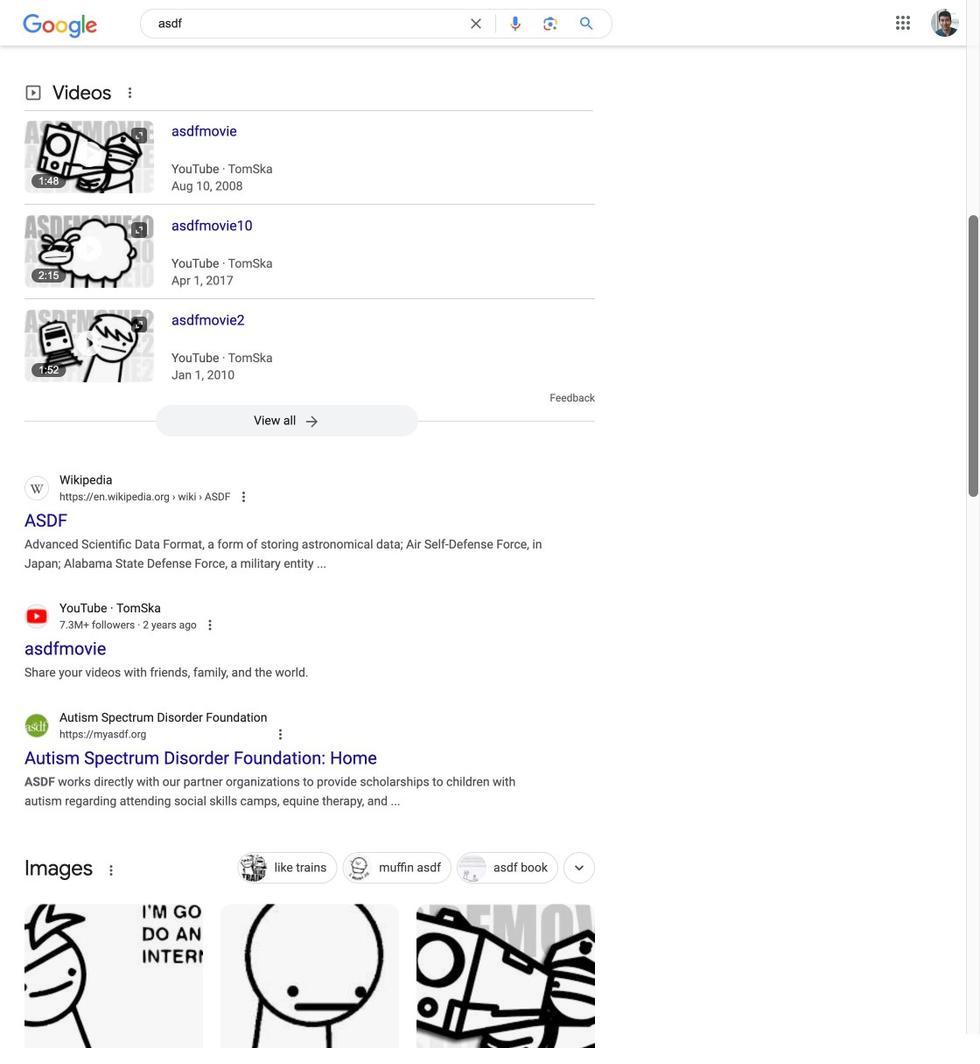 Task type: describe. For each thing, give the bounding box(es) containing it.
search by voice image
[[507, 15, 524, 32]]

google image
[[23, 14, 98, 39]]

asdfmovie - youtube image
[[417, 905, 595, 1049]]

3 heading from the top
[[154, 310, 595, 382]]

1 heading from the top
[[154, 121, 595, 193]]



Task type: locate. For each thing, give the bounding box(es) containing it.
None text field
[[60, 489, 231, 505], [170, 491, 231, 503], [60, 489, 231, 505], [170, 491, 231, 503]]

asdf funkin (asdf movie mod) | funkipedia mods wiki | fandom image
[[221, 905, 399, 1049]]

None search field
[[0, 0, 613, 42]]

1 vertical spatial heading
[[154, 215, 595, 288]]

2 heading from the top
[[154, 215, 595, 288]]

heading
[[154, 121, 595, 193], [154, 215, 595, 288], [154, 310, 595, 382]]

search by image image
[[542, 15, 559, 32]]

None text field
[[60, 618, 197, 633], [60, 727, 146, 743], [60, 618, 197, 633], [60, 727, 146, 743]]

2 vertical spatial heading
[[154, 310, 595, 382]]

Search text field
[[158, 14, 457, 38]]

0 vertical spatial heading
[[154, 121, 595, 193]]

sidney liebrand's blog - switching to asdf version manager image
[[25, 905, 203, 1049]]



Task type: vqa. For each thing, say whether or not it's contained in the screenshot.
search field
yes



